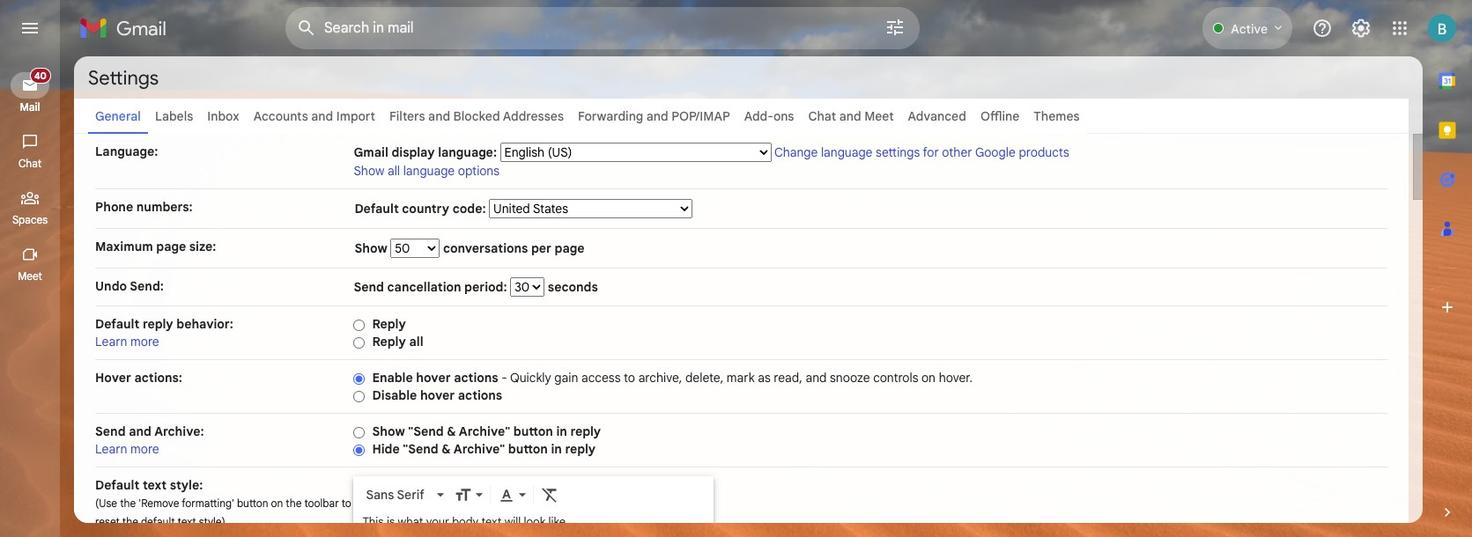 Task type: describe. For each thing, give the bounding box(es) containing it.
products
[[1019, 145, 1070, 160]]

default for default reply behavior: learn more
[[95, 316, 140, 332]]

0 vertical spatial to
[[624, 370, 636, 386]]

all for show
[[388, 163, 400, 179]]

controls
[[874, 370, 919, 386]]

the right (use
[[120, 497, 136, 510]]

accounts
[[254, 108, 308, 124]]

40 link
[[11, 68, 51, 99]]

40
[[34, 70, 47, 82]]

options
[[458, 163, 500, 179]]

show "send & archive" button in reply
[[372, 424, 601, 440]]

reply for show "send & archive" button in reply
[[571, 424, 601, 440]]

labels link
[[155, 108, 193, 124]]

disable
[[372, 388, 417, 404]]

main menu image
[[19, 18, 41, 39]]

reply inside "default reply behavior: learn more"
[[143, 316, 173, 332]]

language:
[[95, 144, 158, 160]]

and for pop/imap
[[647, 108, 669, 124]]

enable
[[372, 370, 413, 386]]

navigation containing mail
[[0, 56, 62, 538]]

enable hover actions - quickly gain access to archive, delete, mark as read, and snooze controls on hover.
[[372, 370, 973, 386]]

filters
[[390, 108, 425, 124]]

2 horizontal spatial text
[[482, 515, 502, 530]]

blocked
[[454, 108, 500, 124]]

filters and blocked addresses link
[[390, 108, 564, 124]]

reply for hide "send & archive" button in reply
[[565, 442, 596, 457]]

Enable hover actions radio
[[354, 373, 365, 386]]

toolbar
[[305, 497, 339, 510]]

addresses
[[503, 108, 564, 124]]

maximum page size:
[[95, 239, 216, 255]]

per
[[531, 241, 552, 256]]

forwarding and pop/imap
[[578, 108, 730, 124]]

cancellation
[[387, 279, 461, 295]]

send for send cancellation period:
[[354, 279, 384, 295]]

show all language options link
[[354, 163, 500, 179]]

send for send and archive: learn more
[[95, 424, 126, 440]]

spaces heading
[[0, 213, 60, 227]]

general link
[[95, 108, 141, 124]]

& for show
[[447, 424, 456, 440]]

maximum
[[95, 239, 153, 255]]

search in mail image
[[291, 12, 323, 44]]

archive:
[[154, 424, 204, 440]]

seconds
[[545, 279, 598, 295]]

on inside default text style: (use the 'remove formatting' button on the toolbar to reset the default text style)
[[271, 497, 283, 510]]

button inside default text style: (use the 'remove formatting' button on the toolbar to reset the default text style)
[[237, 497, 268, 510]]

this
[[363, 515, 384, 530]]

hover
[[95, 370, 131, 386]]

and right read,
[[806, 370, 827, 386]]

undo
[[95, 279, 127, 294]]

0 horizontal spatial text
[[143, 478, 167, 494]]

add-ons
[[745, 108, 794, 124]]

conversations per page
[[440, 241, 585, 256]]

gmail
[[354, 145, 389, 160]]

import
[[337, 108, 375, 124]]

reply for reply all
[[372, 334, 406, 350]]

sans serif option
[[363, 487, 434, 504]]

show for show all language options
[[354, 163, 385, 179]]

all for reply
[[409, 334, 424, 350]]

learn more link for send
[[95, 442, 159, 457]]

code:
[[453, 201, 486, 217]]

your
[[426, 515, 449, 530]]

gain
[[555, 370, 579, 386]]

Search in mail search field
[[286, 7, 920, 49]]

style)
[[199, 516, 225, 529]]

default text style: (use the 'remove formatting' button on the toolbar to reset the default text style)
[[95, 478, 352, 529]]

snooze
[[830, 370, 870, 386]]

archive" for hide
[[454, 442, 505, 457]]

behavior:
[[176, 316, 233, 332]]

period:
[[465, 279, 507, 295]]

pop/imap
[[672, 108, 730, 124]]

reply for reply
[[372, 316, 406, 332]]

formatting options toolbar
[[359, 479, 709, 511]]

remove formatting ‪(⌘\)‬ image
[[542, 487, 559, 504]]

add-ons link
[[745, 108, 794, 124]]

0 vertical spatial meet
[[865, 108, 894, 124]]

will
[[505, 515, 521, 530]]

display
[[392, 145, 435, 160]]

ons
[[774, 108, 794, 124]]

show for show
[[355, 241, 391, 256]]

default country code:
[[355, 201, 489, 217]]

accounts and import
[[254, 108, 375, 124]]

and for blocked
[[428, 108, 450, 124]]

"send for hide
[[403, 442, 439, 457]]

forwarding and pop/imap link
[[578, 108, 730, 124]]

(use
[[95, 497, 117, 510]]

hover for disable
[[420, 388, 455, 404]]

add-
[[745, 108, 774, 124]]

themes
[[1034, 108, 1080, 124]]

themes link
[[1034, 108, 1080, 124]]

conversations
[[443, 241, 528, 256]]

in for show "send & archive" button in reply
[[556, 424, 567, 440]]

button for hide "send & archive" button in reply
[[508, 442, 548, 457]]

mark
[[727, 370, 755, 386]]

body
[[452, 515, 479, 530]]

Hide "Send & Archive" button in reply radio
[[354, 444, 365, 457]]

default
[[141, 516, 175, 529]]

-
[[502, 370, 507, 386]]

the right the reset
[[122, 516, 138, 529]]

"send for show
[[408, 424, 444, 440]]

chat and meet
[[809, 108, 894, 124]]

chat and meet link
[[809, 108, 894, 124]]

the left the toolbar
[[286, 497, 302, 510]]

quickly
[[510, 370, 552, 386]]

phone
[[95, 199, 133, 215]]

mail heading
[[0, 100, 60, 115]]



Task type: locate. For each thing, give the bounding box(es) containing it.
settings image
[[1351, 18, 1372, 39]]

button for show "send & archive" button in reply
[[514, 424, 553, 440]]

more inside "default reply behavior: learn more"
[[131, 334, 159, 350]]

2 more from the top
[[131, 442, 159, 457]]

send and archive: learn more
[[95, 424, 204, 457]]

&
[[447, 424, 456, 440], [442, 442, 451, 457]]

reply up the formatting options "toolbar"
[[565, 442, 596, 457]]

1 vertical spatial on
[[271, 497, 283, 510]]

learn
[[95, 334, 127, 350], [95, 442, 127, 457]]

reply
[[372, 316, 406, 332], [372, 334, 406, 350]]

learn for send and archive: learn more
[[95, 442, 127, 457]]

and for import
[[311, 108, 333, 124]]

send:
[[130, 279, 164, 294]]

1 horizontal spatial page
[[555, 241, 585, 256]]

learn for default reply behavior: learn more
[[95, 334, 127, 350]]

0 vertical spatial actions
[[454, 370, 498, 386]]

and right "filters"
[[428, 108, 450, 124]]

0 vertical spatial reply
[[143, 316, 173, 332]]

default left "country"
[[355, 201, 399, 217]]

1 vertical spatial send
[[95, 424, 126, 440]]

on left the toolbar
[[271, 497, 283, 510]]

serif
[[397, 488, 425, 504]]

more for reply
[[131, 334, 159, 350]]

0 horizontal spatial language
[[403, 163, 455, 179]]

0 vertical spatial send
[[354, 279, 384, 295]]

support image
[[1312, 18, 1334, 39]]

phone numbers:
[[95, 199, 193, 215]]

general
[[95, 108, 141, 124]]

navigation
[[0, 56, 62, 538]]

chat heading
[[0, 157, 60, 171]]

0 vertical spatial more
[[131, 334, 159, 350]]

to right the toolbar
[[342, 497, 352, 510]]

1 vertical spatial show
[[355, 241, 391, 256]]

show up hide
[[372, 424, 405, 440]]

1 vertical spatial meet
[[18, 270, 42, 283]]

0 vertical spatial "send
[[408, 424, 444, 440]]

hover
[[416, 370, 451, 386], [420, 388, 455, 404]]

settings
[[88, 66, 159, 89]]

text
[[143, 478, 167, 494], [482, 515, 502, 530], [178, 516, 196, 529]]

text up 'remove
[[143, 478, 167, 494]]

labels
[[155, 108, 193, 124]]

accounts and import link
[[254, 108, 375, 124]]

default inside default text style: (use the 'remove formatting' button on the toolbar to reset the default text style)
[[95, 478, 140, 494]]

and right ons
[[840, 108, 862, 124]]

and inside send and archive: learn more
[[129, 424, 152, 440]]

reply up reply all at the bottom of page
[[372, 316, 406, 332]]

read,
[[774, 370, 803, 386]]

to inside default text style: (use the 'remove formatting' button on the toolbar to reset the default text style)
[[342, 497, 352, 510]]

hover for enable
[[416, 370, 451, 386]]

1 vertical spatial actions
[[458, 388, 503, 404]]

change language settings for other google products
[[775, 145, 1070, 160]]

0 vertical spatial reply
[[372, 316, 406, 332]]

1 vertical spatial in
[[551, 442, 562, 457]]

0 horizontal spatial on
[[271, 497, 283, 510]]

1 learn from the top
[[95, 334, 127, 350]]

learn inside send and archive: learn more
[[95, 442, 127, 457]]

1 vertical spatial chat
[[18, 157, 41, 170]]

size:
[[189, 239, 216, 255]]

numbers:
[[136, 199, 193, 215]]

0 horizontal spatial to
[[342, 497, 352, 510]]

delete,
[[686, 370, 724, 386]]

1 vertical spatial learn more link
[[95, 442, 159, 457]]

chat inside heading
[[18, 157, 41, 170]]

1 horizontal spatial meet
[[865, 108, 894, 124]]

"send down disable hover actions
[[408, 424, 444, 440]]

in down gain
[[556, 424, 567, 440]]

learn up (use
[[95, 442, 127, 457]]

for
[[923, 145, 939, 160]]

more inside send and archive: learn more
[[131, 442, 159, 457]]

0 vertical spatial default
[[355, 201, 399, 217]]

meet down spaces heading
[[18, 270, 42, 283]]

0 vertical spatial show
[[354, 163, 385, 179]]

settings
[[876, 145, 920, 160]]

default
[[355, 201, 399, 217], [95, 316, 140, 332], [95, 478, 140, 494]]

"send right hide
[[403, 442, 439, 457]]

0 vertical spatial chat
[[809, 108, 836, 124]]

1 vertical spatial reply
[[571, 424, 601, 440]]

1 horizontal spatial chat
[[809, 108, 836, 124]]

default down undo
[[95, 316, 140, 332]]

tab list
[[1423, 56, 1473, 474]]

more for and
[[131, 442, 159, 457]]

in
[[556, 424, 567, 440], [551, 442, 562, 457]]

hover actions:
[[95, 370, 182, 386]]

archive" for show
[[459, 424, 511, 440]]

reply all
[[372, 334, 424, 350]]

filters and blocked addresses
[[390, 108, 564, 124]]

show for show "send & archive" button in reply
[[372, 424, 405, 440]]

send
[[354, 279, 384, 295], [95, 424, 126, 440]]

country
[[402, 201, 450, 217]]

1 vertical spatial archive"
[[454, 442, 505, 457]]

0 vertical spatial in
[[556, 424, 567, 440]]

this is what your body text will look like.
[[363, 515, 569, 530]]

'remove
[[139, 497, 179, 510]]

1 horizontal spatial on
[[922, 370, 936, 386]]

actions:
[[134, 370, 182, 386]]

1 vertical spatial "send
[[403, 442, 439, 457]]

advanced search options image
[[878, 10, 913, 45]]

style:
[[170, 478, 203, 494]]

learn up hover
[[95, 334, 127, 350]]

1 vertical spatial reply
[[372, 334, 406, 350]]

default for default text style: (use the 'remove formatting' button on the toolbar to reset the default text style)
[[95, 478, 140, 494]]

undo send:
[[95, 279, 164, 294]]

1 reply from the top
[[372, 316, 406, 332]]

hover right disable
[[420, 388, 455, 404]]

learn more link up hover actions:
[[95, 334, 159, 350]]

and for meet
[[840, 108, 862, 124]]

more up hover actions:
[[131, 334, 159, 350]]

1 vertical spatial learn
[[95, 442, 127, 457]]

look
[[524, 515, 546, 530]]

0 horizontal spatial page
[[156, 239, 186, 255]]

the
[[120, 497, 136, 510], [286, 497, 302, 510], [122, 516, 138, 529]]

default inside "default reply behavior: learn more"
[[95, 316, 140, 332]]

mail
[[20, 100, 40, 114]]

Reply radio
[[354, 319, 365, 332]]

all down display
[[388, 163, 400, 179]]

button up hide "send & archive" button in reply
[[514, 424, 553, 440]]

meet
[[865, 108, 894, 124], [18, 270, 42, 283]]

inbox link
[[207, 108, 239, 124]]

other
[[942, 145, 973, 160]]

1 horizontal spatial send
[[354, 279, 384, 295]]

Disable hover actions radio
[[354, 390, 365, 404]]

formatting'
[[182, 497, 234, 510]]

actions
[[454, 370, 498, 386], [458, 388, 503, 404]]

default reply behavior: learn more
[[95, 316, 233, 350]]

1 vertical spatial to
[[342, 497, 352, 510]]

1 horizontal spatial text
[[178, 516, 196, 529]]

0 vertical spatial &
[[447, 424, 456, 440]]

to right the access
[[624, 370, 636, 386]]

archive" up hide "send & archive" button in reply
[[459, 424, 511, 440]]

meet up settings
[[865, 108, 894, 124]]

reply down send:
[[143, 316, 173, 332]]

default for default country code:
[[355, 201, 399, 217]]

2 vertical spatial default
[[95, 478, 140, 494]]

more down archive:
[[131, 442, 159, 457]]

0 horizontal spatial send
[[95, 424, 126, 440]]

chat for chat
[[18, 157, 41, 170]]

what
[[398, 515, 423, 530]]

archive" down show "send & archive" button in reply
[[454, 442, 505, 457]]

inbox
[[207, 108, 239, 124]]

& up hide "send & archive" button in reply
[[447, 424, 456, 440]]

gmail image
[[79, 11, 175, 46]]

0 horizontal spatial chat
[[18, 157, 41, 170]]

on left hover.
[[922, 370, 936, 386]]

chat down mail heading
[[18, 157, 41, 170]]

hover.
[[939, 370, 973, 386]]

language down gmail display language:
[[403, 163, 455, 179]]

1 horizontal spatial all
[[409, 334, 424, 350]]

Show "Send & Archive" button in reply radio
[[354, 426, 365, 440]]

Reply all radio
[[354, 337, 365, 350]]

advanced link
[[908, 108, 967, 124]]

chat for chat and meet
[[809, 108, 836, 124]]

chat right ons
[[809, 108, 836, 124]]

page right per
[[555, 241, 585, 256]]

forwarding
[[578, 108, 644, 124]]

hide "send & archive" button in reply
[[372, 442, 596, 457]]

as
[[758, 370, 771, 386]]

1 vertical spatial default
[[95, 316, 140, 332]]

button down show "send & archive" button in reply
[[508, 442, 548, 457]]

and left import
[[311, 108, 333, 124]]

offline link
[[981, 108, 1020, 124]]

to
[[624, 370, 636, 386], [342, 497, 352, 510]]

0 vertical spatial archive"
[[459, 424, 511, 440]]

0 vertical spatial learn more link
[[95, 334, 159, 350]]

2 vertical spatial show
[[372, 424, 405, 440]]

show down default country code: at the top of page
[[355, 241, 391, 256]]

reply right reply all option
[[372, 334, 406, 350]]

meet inside heading
[[18, 270, 42, 283]]

0 vertical spatial learn
[[95, 334, 127, 350]]

learn more link down archive:
[[95, 442, 159, 457]]

1 vertical spatial hover
[[420, 388, 455, 404]]

1 vertical spatial &
[[442, 442, 451, 457]]

2 vertical spatial button
[[237, 497, 268, 510]]

button right formatting'
[[237, 497, 268, 510]]

reset
[[95, 516, 120, 529]]

change
[[775, 145, 818, 160]]

send inside send and archive: learn more
[[95, 424, 126, 440]]

language:
[[438, 145, 497, 160]]

spaces
[[12, 213, 48, 227]]

actions down -
[[458, 388, 503, 404]]

show
[[354, 163, 385, 179], [355, 241, 391, 256], [372, 424, 405, 440]]

access
[[582, 370, 621, 386]]

and for archive:
[[129, 424, 152, 440]]

learn inside "default reply behavior: learn more"
[[95, 334, 127, 350]]

all up enable
[[409, 334, 424, 350]]

0 horizontal spatial meet
[[18, 270, 42, 283]]

reply down the access
[[571, 424, 601, 440]]

advanced
[[908, 108, 967, 124]]

send up reply option
[[354, 279, 384, 295]]

1 horizontal spatial language
[[821, 145, 873, 160]]

1 vertical spatial language
[[403, 163, 455, 179]]

page left size: on the left
[[156, 239, 186, 255]]

meet heading
[[0, 270, 60, 284]]

& for hide
[[442, 442, 451, 457]]

language down chat and meet
[[821, 145, 873, 160]]

learn more link for default
[[95, 334, 159, 350]]

0 vertical spatial language
[[821, 145, 873, 160]]

1 vertical spatial more
[[131, 442, 159, 457]]

0 vertical spatial hover
[[416, 370, 451, 386]]

& down show "send & archive" button in reply
[[442, 442, 451, 457]]

google
[[976, 145, 1016, 160]]

archive"
[[459, 424, 511, 440], [454, 442, 505, 457]]

hover up disable hover actions
[[416, 370, 451, 386]]

show down the gmail
[[354, 163, 385, 179]]

2 learn more link from the top
[[95, 442, 159, 457]]

hide
[[372, 442, 400, 457]]

2 vertical spatial reply
[[565, 442, 596, 457]]

sans
[[366, 488, 394, 504]]

actions for enable
[[454, 370, 498, 386]]

in up remove formatting ‪(⌘\)‬ image
[[551, 442, 562, 457]]

actions for disable
[[458, 388, 503, 404]]

like.
[[549, 515, 569, 530]]

and left pop/imap
[[647, 108, 669, 124]]

actions left -
[[454, 370, 498, 386]]

gmail display language:
[[354, 145, 497, 160]]

Search in mail text field
[[324, 19, 836, 37]]

1 horizontal spatial to
[[624, 370, 636, 386]]

1 learn more link from the top
[[95, 334, 159, 350]]

0 vertical spatial on
[[922, 370, 936, 386]]

and left archive:
[[129, 424, 152, 440]]

1 more from the top
[[131, 334, 159, 350]]

2 reply from the top
[[372, 334, 406, 350]]

0 horizontal spatial all
[[388, 163, 400, 179]]

0 vertical spatial all
[[388, 163, 400, 179]]

1 vertical spatial all
[[409, 334, 424, 350]]

change language settings for other google products link
[[775, 145, 1070, 160]]

sans serif
[[366, 488, 425, 504]]

2 learn from the top
[[95, 442, 127, 457]]

send cancellation period:
[[354, 279, 510, 295]]

text left style)
[[178, 516, 196, 529]]

1 vertical spatial button
[[508, 442, 548, 457]]

in for hide "send & archive" button in reply
[[551, 442, 562, 457]]

text left will
[[482, 515, 502, 530]]

0 vertical spatial button
[[514, 424, 553, 440]]

default up (use
[[95, 478, 140, 494]]

send down hover
[[95, 424, 126, 440]]



Task type: vqa. For each thing, say whether or not it's contained in the screenshot.
Labels heading
no



